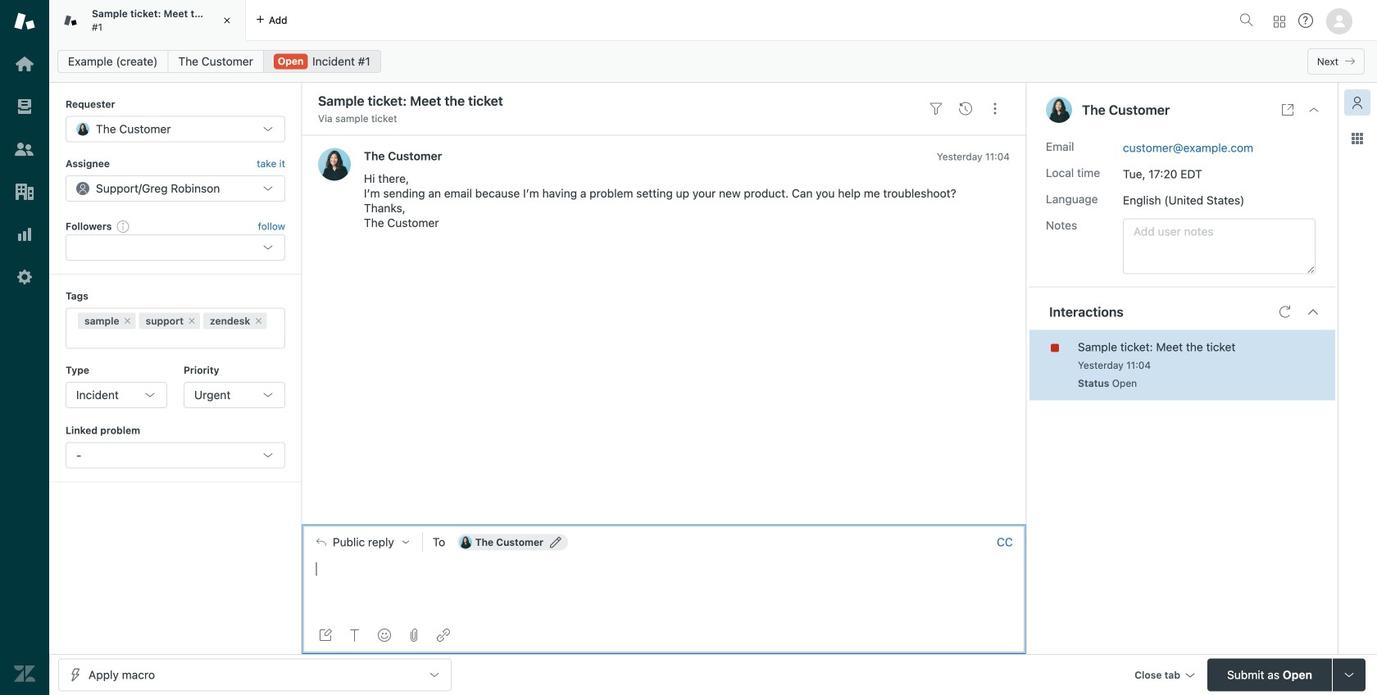 Task type: locate. For each thing, give the bounding box(es) containing it.
main element
[[0, 0, 49, 695]]

events image
[[959, 102, 972, 115]]

1 horizontal spatial remove image
[[187, 316, 197, 326]]

draft mode image
[[319, 629, 332, 642]]

insert emojis image
[[378, 629, 391, 642]]

zendesk image
[[14, 663, 35, 684]]

Yesterday 11:04 text field
[[1078, 359, 1151, 371]]

get started image
[[14, 53, 35, 75]]

zendesk support image
[[14, 11, 35, 32]]

2 horizontal spatial remove image
[[254, 316, 263, 326]]

0 horizontal spatial remove image
[[123, 316, 132, 326]]

0 vertical spatial close image
[[219, 12, 235, 29]]

close image inside tabs tab list
[[219, 12, 235, 29]]

customer@example.com image
[[459, 536, 472, 549]]

1 vertical spatial close image
[[1307, 103, 1320, 116]]

displays possible ticket submission types image
[[1343, 668, 1356, 682]]

user image
[[1046, 97, 1072, 123]]

0 horizontal spatial close image
[[219, 12, 235, 29]]

views image
[[14, 96, 35, 117]]

close image
[[219, 12, 235, 29], [1307, 103, 1320, 116]]

remove image
[[123, 316, 132, 326], [187, 316, 197, 326], [254, 316, 263, 326]]

organizations image
[[14, 181, 35, 202]]

1 horizontal spatial close image
[[1307, 103, 1320, 116]]

view more details image
[[1281, 103, 1294, 116]]

tab
[[49, 0, 246, 41]]



Task type: vqa. For each thing, say whether or not it's contained in the screenshot.
Mar 11 11:04 text field
no



Task type: describe. For each thing, give the bounding box(es) containing it.
zendesk products image
[[1274, 16, 1285, 27]]

secondary element
[[49, 45, 1377, 78]]

add attachment image
[[407, 629, 420, 642]]

customer context image
[[1351, 96, 1364, 109]]

Public reply composer text field
[[309, 560, 1019, 594]]

format text image
[[348, 629, 361, 642]]

reporting image
[[14, 224, 35, 245]]

Add user notes text field
[[1123, 218, 1316, 274]]

2 remove image from the left
[[187, 316, 197, 326]]

ticket actions image
[[989, 102, 1002, 115]]

Subject field
[[315, 91, 918, 111]]

edit user image
[[550, 537, 562, 548]]

admin image
[[14, 266, 35, 288]]

Yesterday 11:04 text field
[[937, 151, 1010, 162]]

tabs tab list
[[49, 0, 1233, 41]]

get help image
[[1298, 13, 1313, 28]]

apps image
[[1351, 132, 1364, 145]]

hide composer image
[[657, 518, 670, 531]]

filter image
[[930, 102, 943, 115]]

customers image
[[14, 139, 35, 160]]

3 remove image from the left
[[254, 316, 263, 326]]

1 remove image from the left
[[123, 316, 132, 326]]

add link (cmd k) image
[[437, 629, 450, 642]]

avatar image
[[318, 148, 351, 181]]

info on adding followers image
[[117, 220, 130, 233]]



